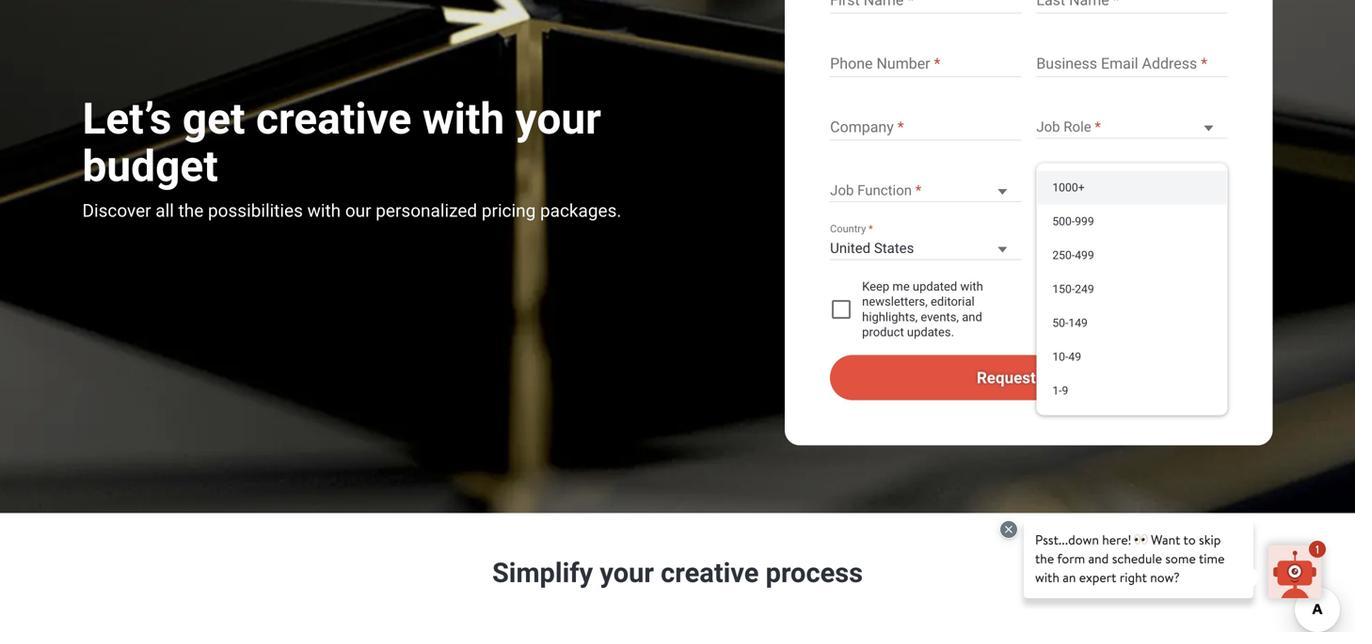 Task type: describe. For each thing, give the bounding box(es) containing it.
keep me updated with newsletters, editorial highlights, events, and product updates.
[[862, 280, 983, 340]]

budget
[[82, 141, 218, 192]]

First Name text field
[[830, 0, 1021, 14]]

let's
[[82, 94, 172, 144]]

keep
[[862, 280, 890, 294]]

states
[[874, 240, 914, 256]]

with for creative
[[422, 94, 505, 144]]

me
[[893, 280, 910, 294]]

Company text field
[[830, 118, 1021, 141]]

get
[[182, 94, 245, 144]]

product
[[862, 325, 904, 340]]

process
[[766, 557, 863, 589]]

simplify
[[492, 557, 593, 589]]

quote
[[1040, 368, 1081, 387]]

with for updated
[[960, 280, 983, 294]]

request quote button
[[830, 355, 1228, 400]]

newsletters,
[[862, 295, 928, 309]]



Task type: locate. For each thing, give the bounding box(es) containing it.
country
[[830, 223, 866, 235]]

updated
[[913, 280, 957, 294]]

request
[[977, 368, 1036, 387]]

creative for get
[[256, 94, 412, 144]]

0 vertical spatial your
[[515, 94, 601, 144]]

your inside let's get creative with your budget
[[515, 94, 601, 144]]

1 vertical spatial creative
[[661, 557, 759, 589]]

Business Email Address text field
[[1037, 54, 1228, 77]]

*
[[869, 223, 873, 235]]

Phone Number text field
[[830, 54, 1021, 77]]

let's get creative with your budget banner
[[0, 0, 1355, 517]]

0 vertical spatial creative
[[256, 94, 412, 144]]

united
[[830, 240, 871, 256]]

creative for your
[[661, 557, 759, 589]]

editorial
[[931, 295, 975, 309]]

0 horizontal spatial creative
[[256, 94, 412, 144]]

events,
[[921, 310, 959, 324]]

highlights,
[[862, 310, 918, 324]]

united states
[[830, 240, 914, 256]]

simplify your creative process
[[492, 557, 863, 589]]

0 vertical spatial with
[[422, 94, 505, 144]]

Last Name text field
[[1037, 0, 1228, 14]]

1 vertical spatial with
[[960, 280, 983, 294]]

and
[[962, 310, 982, 324]]

request quote
[[977, 368, 1081, 387]]

1 horizontal spatial creative
[[661, 557, 759, 589]]

1 horizontal spatial with
[[960, 280, 983, 294]]

with inside keep me updated with newsletters, editorial highlights, events, and product updates.
[[960, 280, 983, 294]]

your
[[515, 94, 601, 144], [600, 557, 654, 589]]

creative
[[256, 94, 412, 144], [661, 557, 759, 589]]

with
[[422, 94, 505, 144], [960, 280, 983, 294]]

updates.
[[907, 325, 954, 340]]

with inside let's get creative with your budget
[[422, 94, 505, 144]]

1 vertical spatial your
[[600, 557, 654, 589]]

creative inside let's get creative with your budget
[[256, 94, 412, 144]]

let's get creative with your budget
[[82, 94, 601, 192]]

0 horizontal spatial with
[[422, 94, 505, 144]]

country *
[[830, 223, 873, 235]]



